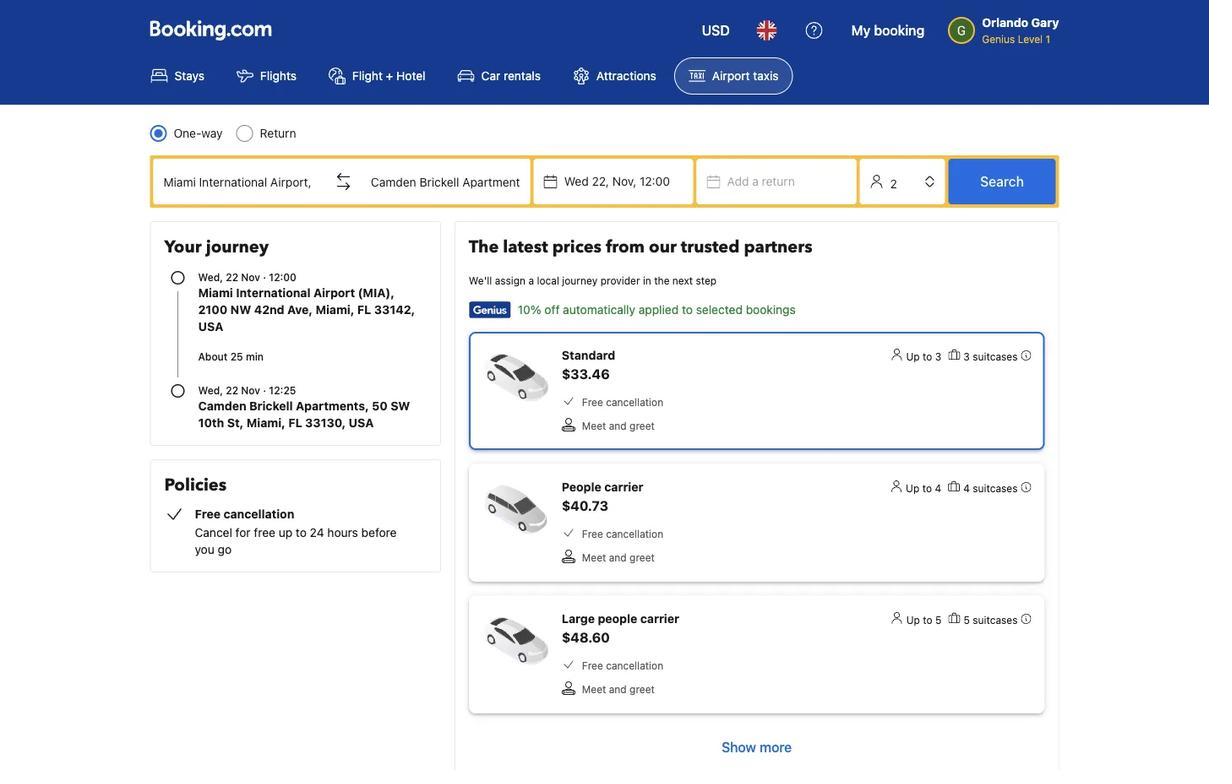 Task type: describe. For each thing, give the bounding box(es) containing it.
and for $40.73
[[609, 552, 627, 564]]

up for $40.73
[[906, 482, 919, 494]]

attractions link
[[558, 57, 671, 95]]

partners
[[744, 236, 812, 259]]

free
[[254, 526, 275, 540]]

2100
[[198, 303, 227, 317]]

in
[[643, 275, 651, 286]]

4 suitcases
[[963, 482, 1018, 494]]

camden
[[198, 399, 246, 413]]

way
[[201, 126, 223, 140]]

circle empty image for camden brickell apartments, 50 sw 10th st, miami, fl 33130, usa
[[171, 384, 185, 398]]

one-way
[[174, 126, 223, 140]]

free cancellation for $48.60
[[582, 660, 663, 672]]

before
[[361, 526, 397, 540]]

we'll assign a local journey provider in the next step
[[469, 275, 717, 286]]

my
[[851, 22, 870, 38]]

greet for $33.46
[[630, 420, 655, 432]]

0 horizontal spatial a
[[528, 275, 534, 286]]

miami
[[198, 286, 233, 300]]

go
[[218, 543, 232, 557]]

1 horizontal spatial journey
[[562, 275, 598, 286]]

about 25 min
[[198, 351, 264, 362]]

car rentals
[[481, 69, 541, 83]]

applied
[[639, 303, 679, 317]]

1 suitcases from the top
[[973, 351, 1018, 362]]

(mia),
[[358, 286, 395, 300]]

wed, 22 nov · 12:00 miami international airport (mia), 2100 nw 42nd ave, miami, fl 33142, usa
[[198, 271, 415, 334]]

orlando gary genius level 1
[[982, 16, 1059, 45]]

selected
[[696, 303, 743, 317]]

more
[[760, 740, 792, 756]]

my booking link
[[841, 10, 935, 51]]

greet for $40.73
[[630, 552, 655, 564]]

people
[[598, 612, 637, 626]]

and for $33.46
[[609, 420, 627, 432]]

show
[[722, 740, 756, 756]]

attractions
[[596, 69, 656, 83]]

automatically
[[563, 303, 635, 317]]

for
[[235, 526, 251, 540]]

10% off automatically applied to selected bookings
[[518, 303, 796, 317]]

Drop-off location text field
[[361, 161, 530, 202]]

nov for brickell
[[241, 384, 260, 396]]

free cancellation for $40.73
[[582, 528, 663, 540]]

and for $48.60
[[609, 684, 627, 695]]

gary
[[1031, 16, 1059, 30]]

nov,
[[612, 174, 636, 188]]

add a return button
[[697, 159, 856, 204]]

your journey
[[164, 236, 269, 259]]

free cancellation cancel for free up to 24 hours before you go
[[195, 507, 397, 557]]

0 vertical spatial airport
[[712, 69, 750, 83]]

wed, for camden
[[198, 384, 223, 396]]

stays link
[[136, 57, 219, 95]]

12:25
[[269, 384, 296, 396]]

· for brickell
[[263, 384, 266, 396]]

to for $33.46
[[923, 351, 932, 362]]

off
[[544, 303, 560, 317]]

up
[[279, 526, 292, 540]]

meet for $48.60
[[582, 684, 606, 695]]

50
[[372, 399, 388, 413]]

wed, for miami
[[198, 271, 223, 283]]

22,
[[592, 174, 609, 188]]

level
[[1018, 33, 1043, 45]]

flights
[[260, 69, 297, 83]]

circle empty image for miami international airport (mia), 2100 nw 42nd ave, miami, fl 33142, usa
[[171, 271, 185, 285]]

12:00 inside wed, 22 nov · 12:00 miami international airport (mia), 2100 nw 42nd ave, miami, fl 33142, usa
[[269, 271, 296, 283]]

sw
[[391, 399, 410, 413]]

wed
[[564, 174, 589, 188]]

your
[[164, 236, 202, 259]]

2 3 from the left
[[963, 351, 970, 362]]

add a return
[[727, 174, 795, 188]]

your account menu orlando gary genius level 1 element
[[948, 8, 1066, 46]]

my booking
[[851, 22, 924, 38]]

assign
[[495, 275, 526, 286]]

meet for $40.73
[[582, 552, 606, 564]]

3 suitcases
[[963, 351, 1018, 362]]

brickell
[[249, 399, 293, 413]]

10th
[[198, 416, 224, 430]]

policies
[[164, 474, 227, 497]]

1
[[1045, 33, 1050, 45]]

airport taxis link
[[674, 57, 793, 95]]

fl inside wed, 22 nov · 12:00 miami international airport (mia), 2100 nw 42nd ave, miami, fl 33142, usa
[[357, 303, 371, 317]]

standard
[[562, 349, 615, 362]]

usa inside wed, 22 nov · 12:25 camden brickell apartments, 50 sw 10th st, miami, fl 33130, usa
[[349, 416, 374, 430]]

show more
[[722, 740, 792, 756]]

fl inside wed, 22 nov · 12:25 camden brickell apartments, 50 sw 10th st, miami, fl 33130, usa
[[288, 416, 302, 430]]

wed 22, nov, 12:00
[[564, 174, 670, 188]]

apartments,
[[296, 399, 369, 413]]

the
[[469, 236, 499, 259]]

local
[[537, 275, 559, 286]]

cancellation for $48.60
[[606, 660, 663, 672]]

free inside free cancellation cancel for free up to 24 hours before you go
[[195, 507, 221, 521]]

hours
[[327, 526, 358, 540]]

suitcases for $40.73
[[973, 482, 1018, 494]]

we'll
[[469, 275, 492, 286]]

1 3 from the left
[[935, 351, 941, 362]]

to for carrier
[[922, 482, 932, 494]]

you
[[195, 543, 214, 557]]

stays
[[174, 69, 204, 83]]

ave,
[[287, 303, 313, 317]]

return
[[762, 174, 795, 188]]

the
[[654, 275, 670, 286]]

usa inside wed, 22 nov · 12:00 miami international airport (mia), 2100 nw 42nd ave, miami, fl 33142, usa
[[198, 320, 223, 334]]

usd button
[[692, 10, 740, 51]]

12:00 timer
[[269, 271, 296, 283]]

33130,
[[305, 416, 346, 430]]

add
[[727, 174, 749, 188]]

carrier inside large people carrier $48.60
[[640, 612, 679, 626]]



Task type: vqa. For each thing, say whether or not it's contained in the screenshot.
the topmost child
no



Task type: locate. For each thing, give the bounding box(es) containing it.
1 up from the top
[[906, 351, 920, 362]]

nov up international
[[241, 271, 260, 283]]

1 vertical spatial suitcases
[[973, 482, 1018, 494]]

show more button
[[469, 727, 1045, 768]]

0 vertical spatial fl
[[357, 303, 371, 317]]

usa
[[198, 320, 223, 334], [349, 416, 374, 430]]

our
[[649, 236, 677, 259]]

and down large people carrier $48.60
[[609, 684, 627, 695]]

1 vertical spatial free cancellation
[[582, 528, 663, 540]]

Drop-off location field
[[361, 161, 530, 202]]

2 4 from the left
[[963, 482, 970, 494]]

1 and from the top
[[609, 420, 627, 432]]

2 meet from the top
[[582, 552, 606, 564]]

Pick-up location text field
[[153, 161, 323, 202]]

meet and greet for $48.60
[[582, 684, 655, 695]]

0 vertical spatial usa
[[198, 320, 223, 334]]

1 horizontal spatial 3
[[963, 351, 970, 362]]

0 horizontal spatial 3
[[935, 351, 941, 362]]

3 free cancellation from the top
[[582, 660, 663, 672]]

22 inside wed, 22 nov · 12:00 miami international airport (mia), 2100 nw 42nd ave, miami, fl 33142, usa
[[226, 271, 238, 283]]

4 left 4 suitcases
[[935, 482, 941, 494]]

33142,
[[374, 303, 415, 317]]

1 vertical spatial journey
[[562, 275, 598, 286]]

free for $48.60
[[582, 660, 603, 672]]

· for international
[[263, 271, 266, 283]]

large people carrier $48.60
[[562, 612, 679, 646]]

0 vertical spatial suitcases
[[973, 351, 1018, 362]]

meet and greet down large people carrier $48.60
[[582, 684, 655, 695]]

hotel
[[396, 69, 425, 83]]

1 greet from the top
[[630, 420, 655, 432]]

people
[[562, 480, 601, 494]]

journey up miami
[[206, 236, 269, 259]]

2 5 from the left
[[964, 614, 970, 626]]

$33.46
[[562, 366, 610, 382]]

cancellation
[[606, 396, 663, 408], [223, 507, 294, 521], [606, 528, 663, 540], [606, 660, 663, 672]]

3 right "up to 3"
[[963, 351, 970, 362]]

next
[[672, 275, 693, 286]]

0 horizontal spatial 4
[[935, 482, 941, 494]]

provider
[[600, 275, 640, 286]]

airport
[[712, 69, 750, 83], [313, 286, 355, 300]]

1 vertical spatial fl
[[288, 416, 302, 430]]

3 up from the top
[[906, 614, 920, 626]]

greet for $48.60
[[630, 684, 655, 695]]

free cancellation down $33.46
[[582, 396, 663, 408]]

large
[[562, 612, 595, 626]]

miami, inside wed, 22 nov · 12:25 camden brickell apartments, 50 sw 10th st, miami, fl 33130, usa
[[247, 416, 285, 430]]

1 horizontal spatial 12:00
[[640, 174, 670, 188]]

and down $33.46
[[609, 420, 627, 432]]

suitcases right 'up to 5'
[[973, 614, 1018, 626]]

meet and greet for $40.73
[[582, 552, 655, 564]]

usd
[[702, 22, 730, 38]]

cancellation for $33.46
[[606, 396, 663, 408]]

a right add
[[752, 174, 759, 188]]

journey
[[206, 236, 269, 259], [562, 275, 598, 286]]

0 horizontal spatial fl
[[288, 416, 302, 430]]

0 vertical spatial a
[[752, 174, 759, 188]]

flight + hotel link
[[314, 57, 440, 95]]

usa down 50
[[349, 416, 374, 430]]

2 nov from the top
[[241, 384, 260, 396]]

0 vertical spatial up
[[906, 351, 920, 362]]

22 inside wed, 22 nov · 12:25 camden brickell apartments, 50 sw 10th st, miami, fl 33130, usa
[[226, 384, 238, 396]]

2 greet from the top
[[630, 552, 655, 564]]

up to 4
[[906, 482, 941, 494]]

3 greet from the top
[[630, 684, 655, 695]]

1 vertical spatial carrier
[[640, 612, 679, 626]]

suitcases right "up to 3"
[[973, 351, 1018, 362]]

up left 3 suitcases
[[906, 351, 920, 362]]

bookings
[[746, 303, 796, 317]]

up left 4 suitcases
[[906, 482, 919, 494]]

1 vertical spatial greet
[[630, 552, 655, 564]]

a
[[752, 174, 759, 188], [528, 275, 534, 286]]

cancellation inside free cancellation cancel for free up to 24 hours before you go
[[223, 507, 294, 521]]

1 vertical spatial usa
[[349, 416, 374, 430]]

circle empty image
[[171, 271, 185, 285], [171, 384, 185, 398]]

carrier inside people carrier $40.73
[[604, 480, 643, 494]]

taxis
[[753, 69, 779, 83]]

up for carrier
[[906, 614, 920, 626]]

airport left (mia),
[[313, 286, 355, 300]]

2 vertical spatial free cancellation
[[582, 660, 663, 672]]

1 vertical spatial meet
[[582, 552, 606, 564]]

nov inside wed, 22 nov · 12:00 miami international airport (mia), 2100 nw 42nd ave, miami, fl 33142, usa
[[241, 271, 260, 283]]

2 vertical spatial meet and greet
[[582, 684, 655, 695]]

miami, inside wed, 22 nov · 12:00 miami international airport (mia), 2100 nw 42nd ave, miami, fl 33142, usa
[[316, 303, 354, 317]]

return
[[260, 126, 296, 140]]

free cancellation down large people carrier $48.60
[[582, 660, 663, 672]]

free down $40.73
[[582, 528, 603, 540]]

2 and from the top
[[609, 552, 627, 564]]

meet and greet down $33.46
[[582, 420, 655, 432]]

· up "brickell"
[[263, 384, 266, 396]]

fl down "brickell"
[[288, 416, 302, 430]]

$40.73
[[562, 498, 608, 514]]

22 for miami
[[226, 271, 238, 283]]

suitcases for carrier
[[973, 614, 1018, 626]]

nov inside wed, 22 nov · 12:25 camden brickell apartments, 50 sw 10th st, miami, fl 33130, usa
[[241, 384, 260, 396]]

1 nov from the top
[[241, 271, 260, 283]]

1 vertical spatial meet and greet
[[582, 552, 655, 564]]

12:00
[[640, 174, 670, 188], [269, 271, 296, 283]]

1 wed, from the top
[[198, 271, 223, 283]]

meet down $33.46
[[582, 420, 606, 432]]

2 vertical spatial greet
[[630, 684, 655, 695]]

3 meet from the top
[[582, 684, 606, 695]]

1 horizontal spatial miami,
[[316, 303, 354, 317]]

1 horizontal spatial usa
[[349, 416, 374, 430]]

meet
[[582, 420, 606, 432], [582, 552, 606, 564], [582, 684, 606, 695]]

wed,
[[198, 271, 223, 283], [198, 384, 223, 396]]

2 vertical spatial up
[[906, 614, 920, 626]]

0 vertical spatial circle empty image
[[171, 271, 185, 285]]

flight + hotel
[[352, 69, 425, 83]]

and
[[609, 420, 627, 432], [609, 552, 627, 564], [609, 684, 627, 695]]

miami, down "brickell"
[[247, 416, 285, 430]]

greet up people carrier $40.73
[[630, 420, 655, 432]]

0 vertical spatial greet
[[630, 420, 655, 432]]

0 horizontal spatial journey
[[206, 236, 269, 259]]

0 horizontal spatial 12:00
[[269, 271, 296, 283]]

to
[[682, 303, 693, 317], [923, 351, 932, 362], [922, 482, 932, 494], [296, 526, 307, 540], [923, 614, 932, 626]]

one-
[[174, 126, 201, 140]]

greet down large people carrier $48.60
[[630, 684, 655, 695]]

cancellation down people carrier $40.73
[[606, 528, 663, 540]]

0 vertical spatial meet and greet
[[582, 420, 655, 432]]

booking
[[874, 22, 924, 38]]

step
[[696, 275, 717, 286]]

0 vertical spatial miami,
[[316, 303, 354, 317]]

meet down $40.73
[[582, 552, 606, 564]]

booking.com image
[[150, 20, 272, 41]]

3 and from the top
[[609, 684, 627, 695]]

1 vertical spatial and
[[609, 552, 627, 564]]

meet for $33.46
[[582, 420, 606, 432]]

wed, up the camden
[[198, 384, 223, 396]]

2 free cancellation from the top
[[582, 528, 663, 540]]

wed, 22 nov · 12:25 camden brickell apartments, 50 sw 10th st, miami, fl 33130, usa
[[198, 384, 410, 430]]

12:00 inside button
[[640, 174, 670, 188]]

free for $40.73
[[582, 528, 603, 540]]

nov
[[241, 271, 260, 283], [241, 384, 260, 396]]

1 vertical spatial up
[[906, 482, 919, 494]]

1 5 from the left
[[935, 614, 942, 626]]

· up international
[[263, 271, 266, 283]]

genius
[[982, 33, 1015, 45]]

1 vertical spatial airport
[[313, 286, 355, 300]]

greet up people
[[630, 552, 655, 564]]

1 vertical spatial a
[[528, 275, 534, 286]]

1 vertical spatial ·
[[263, 384, 266, 396]]

to inside free cancellation cancel for free up to 24 hours before you go
[[296, 526, 307, 540]]

2 wed, from the top
[[198, 384, 223, 396]]

search button
[[948, 159, 1056, 204]]

1 horizontal spatial 4
[[963, 482, 970, 494]]

airport left taxis
[[712, 69, 750, 83]]

12:00 up international
[[269, 271, 296, 283]]

free up the cancel
[[195, 507, 221, 521]]

0 vertical spatial 12:00
[[640, 174, 670, 188]]

1 horizontal spatial a
[[752, 174, 759, 188]]

1 vertical spatial nov
[[241, 384, 260, 396]]

10%
[[518, 303, 541, 317]]

car rentals link
[[443, 57, 555, 95]]

1 4 from the left
[[935, 482, 941, 494]]

nov up "brickell"
[[241, 384, 260, 396]]

1 vertical spatial miami,
[[247, 416, 285, 430]]

airport inside wed, 22 nov · 12:00 miami international airport (mia), 2100 nw 42nd ave, miami, fl 33142, usa
[[313, 286, 355, 300]]

0 vertical spatial free cancellation
[[582, 396, 663, 408]]

to left 3 suitcases
[[923, 351, 932, 362]]

free for $33.46
[[582, 396, 603, 408]]

0 vertical spatial nov
[[241, 271, 260, 283]]

meet and greet down $40.73
[[582, 552, 655, 564]]

2 vertical spatial and
[[609, 684, 627, 695]]

to right up
[[296, 526, 307, 540]]

3 suitcases from the top
[[973, 614, 1018, 626]]

up to 3
[[906, 351, 941, 362]]

0 horizontal spatial usa
[[198, 320, 223, 334]]

free down $33.46
[[582, 396, 603, 408]]

miami, right "ave,"
[[316, 303, 354, 317]]

latest
[[503, 236, 548, 259]]

0 vertical spatial ·
[[263, 271, 266, 283]]

0 horizontal spatial 5
[[935, 614, 942, 626]]

0 vertical spatial carrier
[[604, 480, 643, 494]]

2 · from the top
[[263, 384, 266, 396]]

suitcases right up to 4
[[973, 482, 1018, 494]]

standard $33.46
[[562, 349, 615, 382]]

greet
[[630, 420, 655, 432], [630, 552, 655, 564], [630, 684, 655, 695]]

and up people
[[609, 552, 627, 564]]

airport taxis
[[712, 69, 779, 83]]

journey right local
[[562, 275, 598, 286]]

0 horizontal spatial airport
[[313, 286, 355, 300]]

cancellation down $33.46
[[606, 396, 663, 408]]

to left 4 suitcases
[[922, 482, 932, 494]]

cancellation for $40.73
[[606, 528, 663, 540]]

3 left 3 suitcases
[[935, 351, 941, 362]]

from
[[606, 236, 645, 259]]

free cancellation for $33.46
[[582, 396, 663, 408]]

1 vertical spatial wed,
[[198, 384, 223, 396]]

to right applied at the top right
[[682, 303, 693, 317]]

to for people
[[923, 614, 932, 626]]

free down $48.60
[[582, 660, 603, 672]]

free
[[582, 396, 603, 408], [195, 507, 221, 521], [582, 528, 603, 540], [582, 660, 603, 672]]

rentals
[[504, 69, 541, 83]]

0 horizontal spatial miami,
[[247, 416, 285, 430]]

nov for international
[[241, 271, 260, 283]]

1 horizontal spatial 5
[[964, 614, 970, 626]]

free cancellation
[[582, 396, 663, 408], [582, 528, 663, 540], [582, 660, 663, 672]]

0 vertical spatial journey
[[206, 236, 269, 259]]

usa down 2100
[[198, 320, 223, 334]]

22 for camden
[[226, 384, 238, 396]]

1 vertical spatial circle empty image
[[171, 384, 185, 398]]

1 horizontal spatial fl
[[357, 303, 371, 317]]

0 vertical spatial wed,
[[198, 271, 223, 283]]

wed, inside wed, 22 nov · 12:00 miami international airport (mia), 2100 nw 42nd ave, miami, fl 33142, usa
[[198, 271, 223, 283]]

1 meet from the top
[[582, 420, 606, 432]]

2 suitcases from the top
[[973, 482, 1018, 494]]

· inside wed, 22 nov · 12:00 miami international airport (mia), 2100 nw 42nd ave, miami, fl 33142, usa
[[263, 271, 266, 283]]

0 vertical spatial 22
[[226, 271, 238, 283]]

miami,
[[316, 303, 354, 317], [247, 416, 285, 430]]

a inside button
[[752, 174, 759, 188]]

2 circle empty image from the top
[[171, 384, 185, 398]]

2 vertical spatial meet
[[582, 684, 606, 695]]

12:25 timer
[[269, 384, 296, 396]]

5
[[935, 614, 942, 626], [964, 614, 970, 626]]

22 up miami
[[226, 271, 238, 283]]

12:00 right nov,
[[640, 174, 670, 188]]

0 vertical spatial and
[[609, 420, 627, 432]]

fl down (mia),
[[357, 303, 371, 317]]

· inside wed, 22 nov · 12:25 camden brickell apartments, 50 sw 10th st, miami, fl 33130, usa
[[263, 384, 266, 396]]

to left 5 suitcases
[[923, 614, 932, 626]]

up to 5
[[906, 614, 942, 626]]

1 free cancellation from the top
[[582, 396, 663, 408]]

flights link
[[222, 57, 311, 95]]

a left local
[[528, 275, 534, 286]]

1 meet and greet from the top
[[582, 420, 655, 432]]

+
[[386, 69, 393, 83]]

orlando
[[982, 16, 1028, 30]]

Pick-up location field
[[153, 161, 323, 202]]

5 left 5 suitcases
[[935, 614, 942, 626]]

up left 5 suitcases
[[906, 614, 920, 626]]

2 22 from the top
[[226, 384, 238, 396]]

1 · from the top
[[263, 271, 266, 283]]

people carrier $40.73
[[562, 480, 643, 514]]

1 horizontal spatial airport
[[712, 69, 750, 83]]

meet and greet for $33.46
[[582, 420, 655, 432]]

$48.60
[[562, 630, 610, 646]]

42nd
[[254, 303, 284, 317]]

·
[[263, 271, 266, 283], [263, 384, 266, 396]]

22 up the camden
[[226, 384, 238, 396]]

car
[[481, 69, 500, 83]]

5 right 'up to 5'
[[964, 614, 970, 626]]

free cancellation down people carrier $40.73
[[582, 528, 663, 540]]

2 meet and greet from the top
[[582, 552, 655, 564]]

3 meet and greet from the top
[[582, 684, 655, 695]]

trusted
[[681, 236, 740, 259]]

2 up from the top
[[906, 482, 919, 494]]

wed, inside wed, 22 nov · 12:25 camden brickell apartments, 50 sw 10th st, miami, fl 33130, usa
[[198, 384, 223, 396]]

0 vertical spatial meet
[[582, 420, 606, 432]]

4 right up to 4
[[963, 482, 970, 494]]

1 circle empty image from the top
[[171, 271, 185, 285]]

2 vertical spatial suitcases
[[973, 614, 1018, 626]]

1 22 from the top
[[226, 271, 238, 283]]

search
[[980, 174, 1024, 190]]

1 vertical spatial 12:00
[[269, 271, 296, 283]]

cancellation up the free
[[223, 507, 294, 521]]

1 vertical spatial 22
[[226, 384, 238, 396]]

prices
[[552, 236, 602, 259]]

cancel
[[195, 526, 232, 540]]

min
[[246, 351, 264, 362]]

flight
[[352, 69, 383, 83]]

wed, up miami
[[198, 271, 223, 283]]

cancellation down large people carrier $48.60
[[606, 660, 663, 672]]

meet down $48.60
[[582, 684, 606, 695]]

5 suitcases
[[964, 614, 1018, 626]]

25
[[230, 351, 243, 362]]



